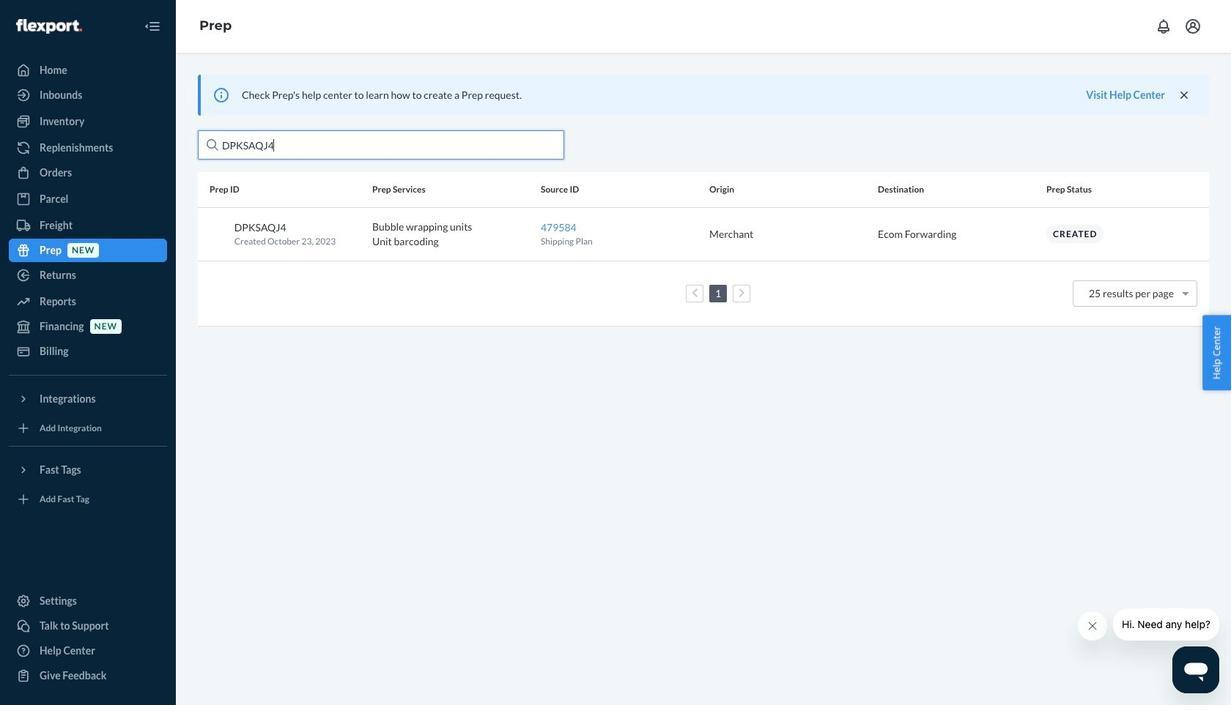 Task type: describe. For each thing, give the bounding box(es) containing it.
chevron right image
[[739, 288, 745, 299]]

search image
[[207, 139, 218, 151]]

chevron left image
[[692, 288, 698, 299]]

flexport logo image
[[16, 19, 82, 34]]

Search prep jobs text field
[[198, 130, 564, 160]]

open account menu image
[[1185, 18, 1202, 35]]



Task type: vqa. For each thing, say whether or not it's contained in the screenshot.
Returns link
no



Task type: locate. For each thing, give the bounding box(es) containing it.
close navigation image
[[144, 18, 161, 35]]

open notifications image
[[1155, 18, 1173, 35]]

close image
[[1177, 88, 1192, 102]]

option
[[1089, 287, 1174, 299]]



